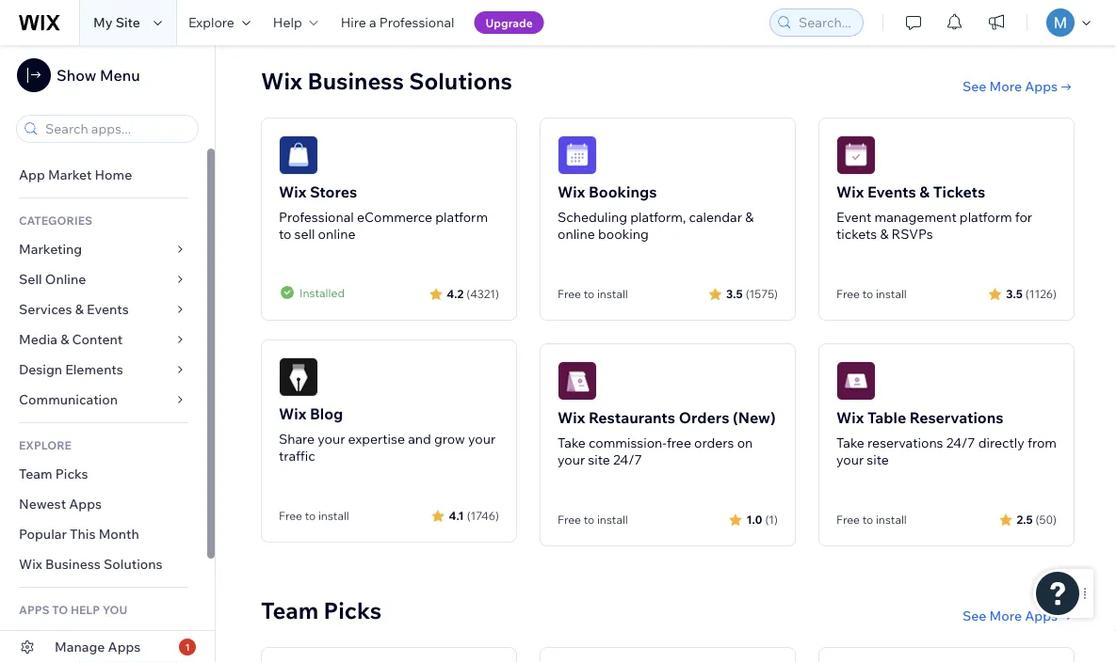 Task type: locate. For each thing, give the bounding box(es) containing it.
popular this month
[[19, 526, 139, 543]]

0 horizontal spatial online
[[318, 227, 356, 243]]

online
[[318, 227, 356, 243], [558, 227, 595, 243]]

your down wix table reservations logo
[[836, 453, 864, 469]]

management
[[874, 210, 957, 226]]

free to install for blog
[[279, 512, 349, 527]]

0 horizontal spatial solutions
[[104, 557, 163, 573]]

site inside wix restaurants orders (new) take commission-free orders on your site 24/7
[[588, 453, 610, 469]]

take inside wix restaurants orders (new) take commission-free orders on your site 24/7
[[558, 436, 586, 452]]

(new)
[[733, 409, 776, 428]]

wix down help
[[261, 67, 302, 96]]

professional inside 'wix stores professional ecommerce platform to sell online'
[[279, 210, 354, 226]]

free to install for table
[[836, 514, 907, 528]]

wix for wix bookings
[[558, 183, 585, 202]]

install for orders
[[597, 514, 628, 528]]

1 horizontal spatial business
[[307, 67, 404, 96]]

free
[[558, 288, 581, 302], [836, 288, 860, 302], [279, 512, 302, 527], [558, 514, 581, 528], [836, 514, 860, 528]]

0 vertical spatial picks
[[55, 466, 88, 483]]

newest
[[19, 496, 66, 513]]

install down "rsvps"
[[876, 288, 907, 302]]

0 vertical spatial wix business solutions
[[261, 67, 512, 96]]

install down expertise
[[318, 512, 349, 527]]

1 see more apps button from the top
[[962, 79, 1075, 96]]

platform inside wix events & tickets event management platform for tickets & rsvps
[[960, 210, 1012, 226]]

free for wix events & tickets
[[836, 288, 860, 302]]

2 site from the left
[[867, 453, 889, 469]]

to down scheduling
[[584, 288, 594, 302]]

wix events & tickets event management platform for tickets & rsvps
[[836, 183, 1032, 243]]

solutions
[[409, 67, 512, 96], [104, 557, 163, 573]]

wix inside wix bookings scheduling platform, calendar & online booking
[[558, 183, 585, 202]]

0 horizontal spatial wix business solutions
[[19, 557, 163, 573]]

1 site from the left
[[588, 453, 610, 469]]

wix down wix stores logo
[[279, 183, 306, 202]]

24/7 down the commission- in the bottom of the page
[[613, 453, 642, 469]]

table
[[867, 409, 906, 428]]

wix business solutions down hire a professional link
[[261, 67, 512, 96]]

1 vertical spatial see
[[962, 609, 986, 625]]

events up management
[[867, 183, 916, 202]]

1 horizontal spatial online
[[558, 227, 595, 243]]

1 vertical spatial see more apps
[[962, 609, 1058, 625]]

wix business solutions down this
[[19, 557, 163, 573]]

a
[[369, 14, 376, 31]]

business down popular this month
[[45, 557, 101, 573]]

site down the commission- in the bottom of the page
[[588, 453, 610, 469]]

share
[[279, 434, 315, 451]]

professional for stores
[[279, 210, 354, 226]]

1 vertical spatial more
[[989, 609, 1022, 625]]

explore
[[188, 14, 234, 31]]

see more apps
[[962, 79, 1058, 95], [962, 609, 1058, 625]]

wix stores logo image
[[279, 136, 318, 176]]

& right tickets
[[880, 227, 889, 243]]

install down reservations
[[876, 514, 907, 528]]

free down traffic
[[279, 512, 302, 527]]

wix up share
[[279, 408, 306, 427]]

calendar
[[689, 210, 742, 226]]

wix up scheduling
[[558, 183, 585, 202]]

to down the commission- in the bottom of the page
[[584, 514, 594, 528]]

wix for wix stores
[[279, 183, 306, 202]]

4.1
[[449, 512, 464, 526]]

1 horizontal spatial 3.5
[[1006, 287, 1023, 301]]

1 platform from the left
[[435, 210, 488, 226]]

wix inside 'wix stores professional ecommerce platform to sell online'
[[279, 183, 306, 202]]

online right 'sell'
[[318, 227, 356, 243]]

0 horizontal spatial 24/7
[[613, 453, 642, 469]]

free right (1)
[[836, 514, 860, 528]]

0 horizontal spatial picks
[[55, 466, 88, 483]]

free to install down reservations
[[836, 514, 907, 528]]

1 horizontal spatial solutions
[[409, 67, 512, 96]]

online inside 'wix stores professional ecommerce platform to sell online'
[[318, 227, 356, 243]]

platform right the ecommerce on the top of page
[[435, 210, 488, 226]]

this
[[70, 526, 96, 543]]

solutions down month
[[104, 557, 163, 573]]

1 see more apps from the top
[[962, 79, 1058, 95]]

1 horizontal spatial professional
[[379, 14, 454, 31]]

events down sell online "link"
[[87, 301, 129, 318]]

commission-
[[589, 436, 667, 452]]

manage
[[55, 639, 105, 656]]

to down traffic
[[305, 512, 316, 527]]

2 3.5 from the left
[[1006, 287, 1023, 301]]

your right grow
[[468, 434, 496, 451]]

team picks
[[19, 466, 88, 483], [261, 598, 381, 626]]

wix business solutions
[[261, 67, 512, 96], [19, 557, 163, 573]]

2 see more apps from the top
[[962, 609, 1058, 625]]

0 horizontal spatial 3.5
[[726, 287, 743, 301]]

& up management
[[920, 183, 930, 202]]

upgrade button
[[474, 11, 544, 34]]

free right (1746)
[[558, 514, 581, 528]]

0 horizontal spatial take
[[558, 436, 586, 452]]

1 horizontal spatial picks
[[324, 598, 381, 626]]

0 horizontal spatial site
[[588, 453, 610, 469]]

1 take from the left
[[558, 436, 586, 452]]

to down tickets
[[862, 288, 873, 302]]

3.5 left (1126)
[[1006, 287, 1023, 301]]

communication link
[[0, 385, 207, 415]]

online inside wix bookings scheduling platform, calendar & online booking
[[558, 227, 595, 243]]

reservations
[[910, 409, 1004, 428]]

0 vertical spatial team picks
[[19, 466, 88, 483]]

2 online from the left
[[558, 227, 595, 243]]

events
[[867, 183, 916, 202], [87, 301, 129, 318]]

1 horizontal spatial events
[[867, 183, 916, 202]]

site
[[116, 14, 140, 31]]

1 online from the left
[[318, 227, 356, 243]]

home
[[95, 167, 132, 183]]

apps
[[1025, 79, 1058, 95], [69, 496, 102, 513], [1025, 609, 1058, 625], [108, 639, 141, 656]]

2 see from the top
[[962, 609, 986, 625]]

& right media
[[60, 332, 69, 348]]

0 horizontal spatial platform
[[435, 210, 488, 226]]

business down hire
[[307, 67, 404, 96]]

platform
[[435, 210, 488, 226], [960, 210, 1012, 226]]

Search... field
[[793, 9, 857, 36]]

to down reservations
[[862, 514, 873, 528]]

free to install
[[558, 288, 628, 302], [836, 288, 907, 302], [279, 512, 349, 527], [558, 514, 628, 528], [836, 514, 907, 528]]

free to install for bookings
[[558, 288, 628, 302]]

content
[[72, 332, 123, 348]]

tickets
[[836, 227, 877, 243]]

2 more from the top
[[989, 609, 1022, 625]]

2 take from the left
[[836, 436, 865, 452]]

0 vertical spatial see
[[962, 79, 986, 95]]

24/7 down the reservations
[[946, 436, 975, 452]]

business
[[307, 67, 404, 96], [45, 557, 101, 573]]

your down wix restaurants orders (new) logo
[[558, 453, 585, 469]]

professional up 'sell'
[[279, 210, 354, 226]]

take left reservations
[[836, 436, 865, 452]]

0 horizontal spatial events
[[87, 301, 129, 318]]

1 horizontal spatial team picks
[[261, 598, 381, 626]]

you
[[102, 603, 127, 617]]

3.5 left (1575)
[[726, 287, 743, 301]]

online down scheduling
[[558, 227, 595, 243]]

my site
[[93, 14, 140, 31]]

3.5 for platform,
[[726, 287, 743, 301]]

media & content
[[19, 332, 123, 348]]

site
[[588, 453, 610, 469], [867, 453, 889, 469]]

0 horizontal spatial team picks
[[19, 466, 88, 483]]

1 horizontal spatial 24/7
[[946, 436, 975, 452]]

wix inside wix restaurants orders (new) take commission-free orders on your site 24/7
[[558, 409, 585, 428]]

0 vertical spatial more
[[989, 79, 1022, 95]]

platform down tickets
[[960, 210, 1012, 226]]

site down reservations
[[867, 453, 889, 469]]

(1746)
[[467, 512, 499, 526]]

install down the commission- in the bottom of the page
[[597, 514, 628, 528]]

professional right a
[[379, 14, 454, 31]]

wix inside wix blog share your expertise and grow your traffic
[[279, 408, 306, 427]]

wix
[[261, 67, 302, 96], [279, 183, 306, 202], [558, 183, 585, 202], [836, 183, 864, 202], [279, 408, 306, 427], [558, 409, 585, 428], [836, 409, 864, 428], [19, 557, 42, 573]]

to for wix table reservations
[[862, 514, 873, 528]]

your down blog
[[318, 434, 345, 451]]

media & content link
[[0, 325, 207, 355]]

0 vertical spatial events
[[867, 183, 916, 202]]

free for wix restaurants orders (new)
[[558, 514, 581, 528]]

1 vertical spatial wix business solutions
[[19, 557, 163, 573]]

wix stores professional ecommerce platform to sell online
[[279, 183, 488, 243]]

0 vertical spatial professional
[[379, 14, 454, 31]]

to inside 'wix stores professional ecommerce platform to sell online'
[[279, 227, 291, 243]]

wix table reservations take reservations 24/7 directly from your site
[[836, 409, 1057, 469]]

hire a professional
[[341, 14, 454, 31]]

1 vertical spatial professional
[[279, 210, 354, 226]]

1 more from the top
[[989, 79, 1022, 95]]

your inside wix table reservations take reservations 24/7 directly from your site
[[836, 453, 864, 469]]

3.5 (1126)
[[1006, 287, 1057, 301]]

1 horizontal spatial wix business solutions
[[261, 67, 512, 96]]

wix business solutions link
[[0, 550, 207, 580]]

events inside wix events & tickets event management platform for tickets & rsvps
[[867, 183, 916, 202]]

wix events & tickets logo image
[[836, 136, 876, 176]]

(4321)
[[466, 287, 499, 301]]

1 horizontal spatial platform
[[960, 210, 1012, 226]]

see more apps for wix business solutions
[[962, 79, 1058, 95]]

2 see more apps button from the top
[[962, 609, 1075, 626]]

site inside wix table reservations take reservations 24/7 directly from your site
[[867, 453, 889, 469]]

install
[[597, 288, 628, 302], [876, 288, 907, 302], [318, 512, 349, 527], [597, 514, 628, 528], [876, 514, 907, 528]]

free down scheduling
[[558, 288, 581, 302]]

services
[[19, 301, 72, 318]]

wix up event on the top of the page
[[836, 183, 864, 202]]

elements
[[65, 362, 123, 378]]

to
[[52, 603, 68, 617]]

hire a professional link
[[329, 0, 466, 45]]

Search apps... field
[[40, 116, 192, 142]]

install down booking
[[597, 288, 628, 302]]

1 vertical spatial business
[[45, 557, 101, 573]]

0 horizontal spatial team
[[19, 466, 52, 483]]

wix restaurants orders (new) logo image
[[558, 362, 597, 402]]

1 vertical spatial events
[[87, 301, 129, 318]]

0 vertical spatial see more apps
[[962, 79, 1058, 95]]

& right calendar at right
[[745, 210, 754, 226]]

services & events
[[19, 301, 129, 318]]

to left 'sell'
[[279, 227, 291, 243]]

0 vertical spatial see more apps button
[[962, 79, 1075, 96]]

see more apps for team picks
[[962, 609, 1058, 625]]

stores
[[310, 183, 357, 202]]

wix left table
[[836, 409, 864, 428]]

(50)
[[1036, 513, 1057, 527]]

free to install down the commission- in the bottom of the page
[[558, 514, 628, 528]]

install for scheduling
[[597, 288, 628, 302]]

installed
[[299, 286, 345, 300]]

0 horizontal spatial professional
[[279, 210, 354, 226]]

see more apps button
[[962, 79, 1075, 96], [962, 609, 1075, 626]]

free to install down booking
[[558, 288, 628, 302]]

wix bookings logo image
[[558, 136, 597, 176]]

take left the commission- in the bottom of the page
[[558, 436, 586, 452]]

picks
[[55, 466, 88, 483], [324, 598, 381, 626]]

more for team picks
[[989, 609, 1022, 625]]

wix inside wix events & tickets event management platform for tickets & rsvps
[[836, 183, 864, 202]]

show
[[57, 66, 96, 85]]

wix bookings scheduling platform, calendar & online booking
[[558, 183, 754, 243]]

1 vertical spatial see more apps button
[[962, 609, 1075, 626]]

free down tickets
[[836, 288, 860, 302]]

app market home
[[19, 167, 132, 183]]

to for wix blog
[[305, 512, 316, 527]]

1 see from the top
[[962, 79, 986, 95]]

1 horizontal spatial team
[[261, 598, 319, 626]]

1 vertical spatial picks
[[324, 598, 381, 626]]

professional
[[379, 14, 454, 31], [279, 210, 354, 226]]

1 horizontal spatial site
[[867, 453, 889, 469]]

free to install down tickets
[[836, 288, 907, 302]]

wix down wix restaurants orders (new) logo
[[558, 409, 585, 428]]

wix inside wix table reservations take reservations 24/7 directly from your site
[[836, 409, 864, 428]]

2 platform from the left
[[960, 210, 1012, 226]]

0 vertical spatial team
[[19, 466, 52, 483]]

free
[[667, 436, 691, 452]]

4.2 (4321)
[[447, 287, 499, 301]]

& up "media & content"
[[75, 301, 84, 318]]

1 vertical spatial solutions
[[104, 557, 163, 573]]

1 horizontal spatial take
[[836, 436, 865, 452]]

solutions down upgrade
[[409, 67, 512, 96]]

to
[[279, 227, 291, 243], [584, 288, 594, 302], [862, 288, 873, 302], [305, 512, 316, 527], [584, 514, 594, 528], [862, 514, 873, 528]]

sell online link
[[0, 265, 207, 295]]

free to install down traffic
[[279, 512, 349, 527]]

wix table reservations logo image
[[836, 362, 876, 402]]

1 3.5 from the left
[[726, 287, 743, 301]]



Task type: describe. For each thing, give the bounding box(es) containing it.
(1)
[[765, 513, 778, 527]]

popular this month link
[[0, 520, 207, 550]]

install for &
[[876, 288, 907, 302]]

marketing link
[[0, 235, 207, 265]]

platform inside 'wix stores professional ecommerce platform to sell online'
[[435, 210, 488, 226]]

menu
[[100, 66, 140, 85]]

and
[[408, 434, 431, 451]]

help
[[273, 14, 302, 31]]

wix blog logo image
[[279, 361, 318, 400]]

scheduling
[[558, 210, 627, 226]]

upgrade
[[486, 16, 533, 30]]

see more apps button for team picks
[[962, 609, 1075, 626]]

wix down popular
[[19, 557, 42, 573]]

0 vertical spatial business
[[307, 67, 404, 96]]

design
[[19, 362, 62, 378]]

tickets
[[933, 183, 985, 202]]

wix for wix events & tickets
[[836, 183, 864, 202]]

manage apps
[[55, 639, 141, 656]]

see for wix business solutions
[[962, 79, 986, 95]]

month
[[99, 526, 139, 543]]

grow
[[434, 434, 465, 451]]

explore
[[19, 438, 72, 453]]

from
[[1027, 436, 1057, 452]]

24/7 inside wix restaurants orders (new) take commission-free orders on your site 24/7
[[613, 453, 642, 469]]

app
[[19, 167, 45, 183]]

blog
[[310, 408, 343, 427]]

expertise
[[348, 434, 405, 451]]

4.1 (1746)
[[449, 512, 499, 526]]

1.0
[[746, 513, 762, 527]]

to for wix restaurants orders (new)
[[584, 514, 594, 528]]

orders
[[694, 436, 734, 452]]

& inside media & content link
[[60, 332, 69, 348]]

free to install for events
[[836, 288, 907, 302]]

1.0 (1)
[[746, 513, 778, 527]]

help button
[[262, 0, 329, 45]]

hire
[[341, 14, 366, 31]]

design elements link
[[0, 355, 207, 385]]

to for wix events & tickets
[[862, 288, 873, 302]]

orders
[[679, 409, 729, 428]]

directly
[[978, 436, 1025, 452]]

wix restaurants orders (new) take commission-free orders on your site 24/7
[[558, 409, 776, 469]]

free to install for restaurants
[[558, 514, 628, 528]]

3.5 (1575)
[[726, 287, 778, 301]]

show menu
[[57, 66, 140, 85]]

bookings
[[589, 183, 657, 202]]

your inside wix restaurants orders (new) take commission-free orders on your site 24/7
[[558, 453, 585, 469]]

restaurants
[[589, 409, 675, 428]]

services & events link
[[0, 295, 207, 325]]

0 vertical spatial solutions
[[409, 67, 512, 96]]

reservations
[[867, 436, 943, 452]]

see for team picks
[[962, 609, 986, 625]]

take inside wix table reservations take reservations 24/7 directly from your site
[[836, 436, 865, 452]]

& inside services & events link
[[75, 301, 84, 318]]

categories
[[19, 213, 92, 227]]

1
[[185, 642, 190, 654]]

& inside wix bookings scheduling platform, calendar & online booking
[[745, 210, 754, 226]]

apps
[[19, 603, 49, 617]]

(1126)
[[1025, 287, 1057, 301]]

professional for a
[[379, 14, 454, 31]]

2.5 (50)
[[1017, 513, 1057, 527]]

marketing
[[19, 241, 82, 258]]

1 vertical spatial team
[[261, 598, 319, 626]]

online
[[45, 271, 86, 288]]

media
[[19, 332, 57, 348]]

team picks inside team picks link
[[19, 466, 88, 483]]

help
[[71, 603, 100, 617]]

communication
[[19, 392, 121, 408]]

24/7 inside wix table reservations take reservations 24/7 directly from your site
[[946, 436, 975, 452]]

to for wix bookings
[[584, 288, 594, 302]]

design elements
[[19, 362, 123, 378]]

more for wix business solutions
[[989, 79, 1022, 95]]

ecommerce
[[357, 210, 432, 226]]

popular
[[19, 526, 67, 543]]

event
[[836, 210, 872, 226]]

wix for wix blog
[[279, 408, 306, 427]]

install for reservations
[[876, 514, 907, 528]]

3.5 for tickets
[[1006, 287, 1023, 301]]

(1575)
[[746, 287, 778, 301]]

my
[[93, 14, 113, 31]]

4.2
[[447, 287, 464, 301]]

platform,
[[630, 210, 686, 226]]

1 vertical spatial team picks
[[261, 598, 381, 626]]

booking
[[598, 227, 649, 243]]

wix for wix restaurants orders (new)
[[558, 409, 585, 428]]

sell online
[[19, 271, 86, 288]]

free for wix blog
[[279, 512, 302, 527]]

2.5
[[1017, 513, 1033, 527]]

traffic
[[279, 451, 315, 468]]

wix for wix table reservations
[[836, 409, 864, 428]]

free for wix bookings
[[558, 288, 581, 302]]

install for share
[[318, 512, 349, 527]]

show menu button
[[17, 58, 140, 92]]

free for wix table reservations
[[836, 514, 860, 528]]

market
[[48, 167, 92, 183]]

0 horizontal spatial business
[[45, 557, 101, 573]]

app market home link
[[0, 160, 207, 190]]

see more apps button for wix business solutions
[[962, 79, 1075, 96]]

on
[[737, 436, 753, 452]]



Task type: vqa. For each thing, say whether or not it's contained in the screenshot.
Team in "LINK"
yes



